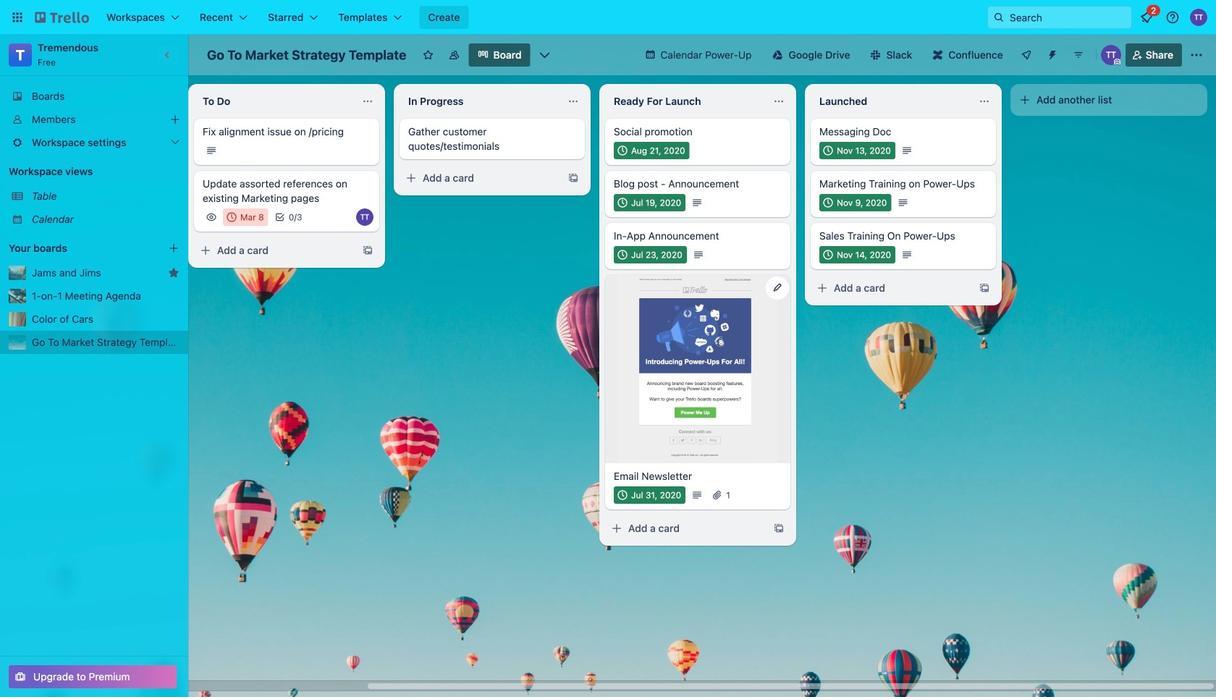 Task type: locate. For each thing, give the bounding box(es) containing it.
terry turtle (terryturtle) image
[[1191, 9, 1208, 26], [356, 209, 374, 226]]

None text field
[[605, 90, 768, 113], [811, 90, 973, 113], [605, 90, 768, 113], [811, 90, 973, 113]]

None text field
[[194, 90, 356, 113], [400, 90, 562, 113], [194, 90, 356, 113], [400, 90, 562, 113]]

terry turtle (terryturtle) image
[[1101, 45, 1122, 65]]

None checkbox
[[614, 142, 690, 159], [614, 246, 687, 264], [614, 142, 690, 159], [614, 246, 687, 264]]

power ups image
[[1021, 49, 1033, 61]]

0 vertical spatial terry turtle (terryturtle) image
[[1191, 9, 1208, 26]]

1 horizontal spatial terry turtle (terryturtle) image
[[1191, 9, 1208, 26]]

starred icon image
[[168, 267, 180, 279]]

create from template… image
[[568, 172, 579, 184], [362, 245, 374, 256], [979, 282, 991, 294], [773, 523, 785, 534]]

1 vertical spatial terry turtle (terryturtle) image
[[356, 209, 374, 226]]

automation image
[[1041, 43, 1062, 64]]

None checkbox
[[820, 142, 896, 159], [614, 194, 686, 211], [820, 194, 892, 211], [223, 209, 268, 226], [820, 246, 896, 264], [614, 487, 686, 504], [820, 142, 896, 159], [614, 194, 686, 211], [820, 194, 892, 211], [223, 209, 268, 226], [820, 246, 896, 264], [614, 487, 686, 504]]

customize views image
[[538, 48, 552, 62]]

back to home image
[[35, 6, 89, 29]]

primary element
[[0, 0, 1217, 35]]



Task type: describe. For each thing, give the bounding box(es) containing it.
slack icon image
[[871, 50, 881, 60]]

your boards with 4 items element
[[9, 240, 146, 257]]

workspace navigation collapse icon image
[[158, 45, 178, 65]]

open information menu image
[[1166, 10, 1181, 25]]

Search field
[[1005, 7, 1132, 28]]

search image
[[994, 12, 1005, 23]]

confluence icon image
[[933, 50, 943, 60]]

add board image
[[168, 243, 180, 254]]

star or unstar board image
[[423, 49, 434, 61]]

2 notifications image
[[1139, 9, 1156, 26]]

show menu image
[[1190, 48, 1204, 62]]

Board name text field
[[200, 43, 414, 67]]

0 horizontal spatial terry turtle (terryturtle) image
[[356, 209, 374, 226]]

edit card image
[[772, 282, 784, 293]]

this member is an admin of this board. image
[[1114, 59, 1121, 65]]

google drive icon image
[[773, 50, 783, 60]]

workspace visible image
[[449, 49, 460, 61]]



Task type: vqa. For each thing, say whether or not it's contained in the screenshot.
GARY ORLANDO (GARYORLANDO) image
no



